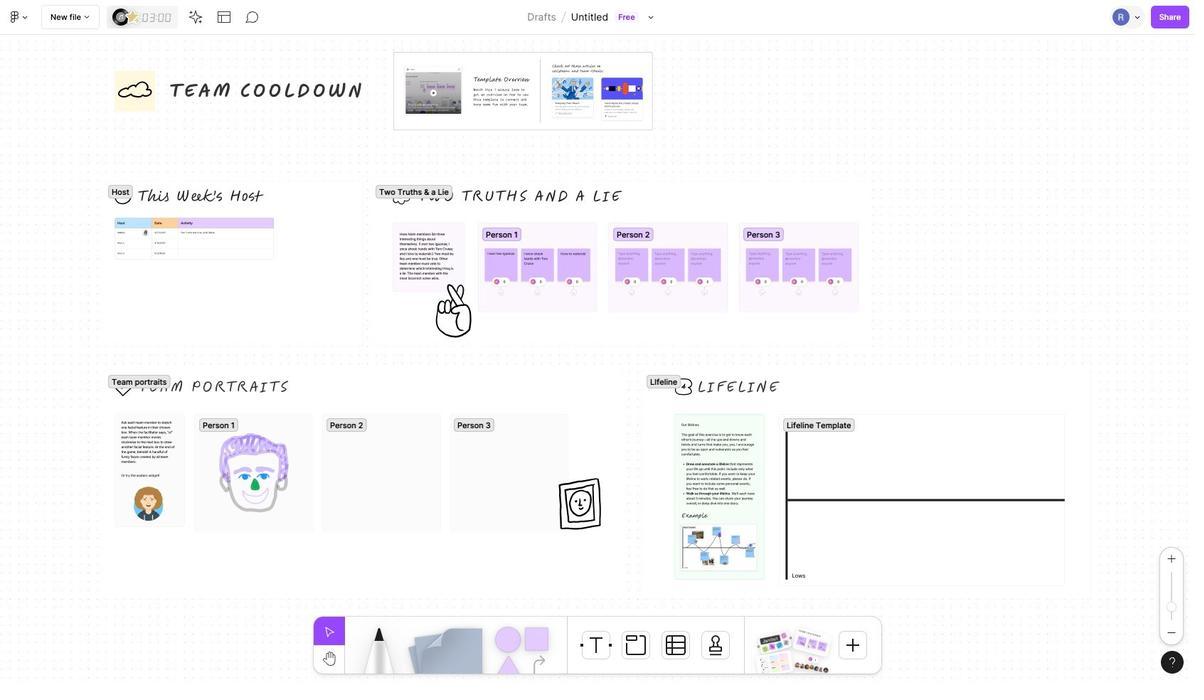 Task type: locate. For each thing, give the bounding box(es) containing it.
multiplayer tools image
[[1133, 0, 1145, 34]]



Task type: describe. For each thing, give the bounding box(es) containing it.
team cooldown image
[[793, 628, 833, 658]]

help image
[[1170, 658, 1176, 668]]

File name text field
[[571, 8, 609, 26]]

view comments image
[[246, 10, 260, 24]]

main toolbar region
[[0, 0, 1196, 35]]

team charter image
[[756, 651, 795, 678]]



Task type: vqa. For each thing, say whether or not it's contained in the screenshot.
Team charter image
yes



